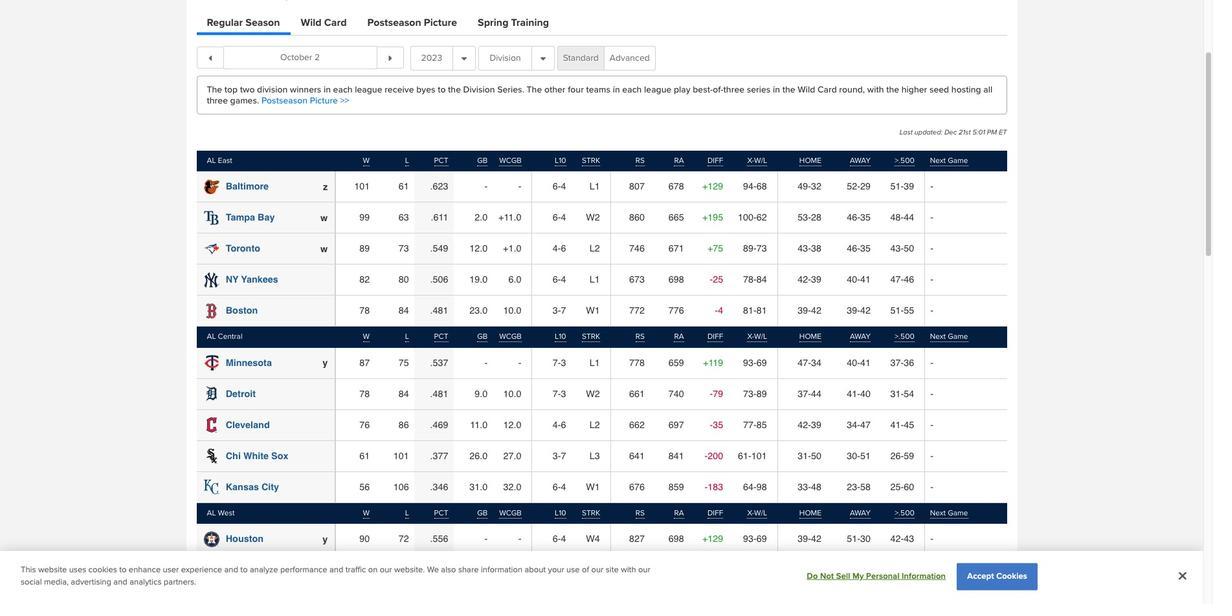 Task type: locate. For each thing, give the bounding box(es) containing it.
0 vertical spatial w1
[[586, 306, 600, 316]]

51-39
[[890, 181, 914, 192]]

0 vertical spatial w/l
[[754, 156, 767, 166]]

1 horizontal spatial league
[[644, 84, 671, 95]]

l for 75
[[405, 332, 409, 342]]

1 strk from the top
[[582, 156, 600, 166]]

2 vertical spatial x-
[[747, 509, 754, 518]]

1 next from the top
[[930, 156, 946, 166]]

31-
[[890, 389, 904, 399], [798, 451, 811, 461]]

best-
[[693, 84, 713, 95]]

0 vertical spatial 90
[[359, 534, 370, 544]]

pct for .623
[[434, 156, 448, 166]]

1 vertical spatial 7-3
[[553, 389, 566, 399]]

2 l2 from the top
[[590, 420, 600, 430]]

enhance
[[129, 565, 161, 575]]

1 horizontal spatial each
[[622, 84, 642, 95]]

46-35 right 38
[[847, 243, 871, 254]]

privacy alert dialog
[[0, 551, 1203, 605]]

0 vertical spatial 61
[[399, 181, 409, 192]]

73-
[[743, 389, 756, 399]]

rs for 827
[[635, 509, 645, 518]]

standard button
[[557, 46, 604, 71]]

0 horizontal spatial postseason
[[261, 95, 308, 106]]

w
[[363, 156, 370, 166], [363, 332, 370, 342], [363, 509, 370, 518]]

the right series
[[782, 84, 795, 95]]

pct
[[434, 156, 448, 166], [434, 332, 448, 342], [434, 509, 448, 518]]

diff
[[707, 156, 723, 166], [707, 332, 723, 342], [707, 509, 723, 518]]

51- up 48-
[[890, 181, 904, 192]]

1 vertical spatial 41-
[[890, 420, 904, 430]]

2 .481 from the top
[[430, 389, 448, 399]]

2 horizontal spatial 101
[[751, 451, 767, 461]]

6- for 827
[[553, 534, 561, 544]]

3 >.500 from the top
[[895, 509, 915, 518]]

2 rs from the top
[[635, 332, 645, 342]]

1 horizontal spatial postseason
[[367, 16, 421, 29]]

1 40- from the top
[[847, 275, 860, 285]]

1 41 from the top
[[860, 275, 871, 285]]

1 698 from the top
[[668, 275, 684, 285]]

.377
[[430, 451, 448, 461]]

.481 for 9.0
[[430, 389, 448, 399]]

pct for .556
[[434, 509, 448, 518]]

wcgb down 32.0
[[499, 509, 522, 518]]

47- up 37-44
[[798, 358, 811, 368]]

1 vertical spatial 51-
[[890, 306, 904, 316]]

3- for w1
[[553, 306, 561, 316]]

0 vertical spatial picture
[[424, 16, 457, 29]]

0 vertical spatial +129
[[702, 181, 723, 192]]

43- down 53-
[[798, 243, 811, 254]]

2 ra from the top
[[674, 332, 684, 342]]

0 vertical spatial 41-
[[847, 389, 860, 399]]

1 90 from the top
[[359, 534, 370, 544]]

51
[[860, 451, 871, 461]]

827
[[629, 534, 645, 544]]

l1 left 807
[[590, 181, 600, 192]]

3 next from the top
[[930, 509, 946, 518]]

7 for l3
[[561, 451, 566, 461]]

35 down the 79 at the right bottom
[[713, 420, 723, 430]]

l1 left 673
[[590, 275, 600, 285]]

30
[[860, 534, 871, 544]]

1 rs from the top
[[635, 156, 645, 166]]

47-46
[[890, 275, 914, 285]]

social
[[21, 578, 42, 588]]

0 vertical spatial away
[[850, 156, 871, 166]]

picture up '2023' on the left top of page
[[424, 16, 457, 29]]

the top two division winners in each league receive byes to the division series. the other four teams in each league play best-of-three series in the wild card round, with the higher seed hosting all three games.
[[207, 84, 992, 106]]

43- for 38
[[798, 243, 811, 254]]

1 vertical spatial 6
[[561, 420, 566, 430]]

w up the 99
[[363, 156, 370, 166]]

w1 down l3
[[586, 482, 600, 492]]

l2 left 746
[[590, 243, 600, 254]]

3 rs from the top
[[635, 509, 645, 518]]

1 vertical spatial 47-
[[798, 358, 811, 368]]

1 vertical spatial 3-7
[[553, 451, 566, 461]]

61 up 56
[[359, 451, 370, 461]]

previous day image
[[205, 56, 215, 61]]

72 up 'website.'
[[399, 534, 409, 544]]

top
[[224, 84, 238, 95]]

39-42 up 50-31
[[798, 534, 821, 544]]

7
[[561, 306, 566, 316], [561, 451, 566, 461]]

l1 for 673
[[590, 275, 600, 285]]

the left the higher
[[886, 84, 899, 95]]

seed
[[929, 84, 949, 95]]

home for 34
[[799, 332, 821, 342]]

51- up my
[[847, 534, 860, 544]]

wild left round,
[[798, 84, 815, 95]]

and left traffic
[[329, 565, 343, 575]]

0 vertical spatial home
[[799, 156, 821, 166]]

4
[[561, 181, 566, 192], [561, 212, 566, 223], [561, 275, 566, 285], [718, 306, 723, 316], [561, 482, 566, 492], [561, 534, 566, 544], [561, 565, 566, 576]]

1 vertical spatial 89
[[756, 389, 767, 399]]

next for 39
[[930, 156, 946, 166]]

1 vertical spatial 41
[[860, 358, 871, 368]]

0 vertical spatial 3
[[561, 358, 566, 368]]

37-
[[890, 358, 904, 368], [798, 389, 811, 399]]

0 vertical spatial 698
[[668, 275, 684, 285]]

0 horizontal spatial 31-
[[798, 451, 811, 461]]

1 3- from the top
[[553, 306, 561, 316]]

47- for 34
[[798, 358, 811, 368]]

x-w/l down 64-98
[[747, 509, 767, 518]]

2 l from the top
[[405, 332, 409, 342]]

1 +129 from the top
[[702, 181, 723, 192]]

2 x- from the top
[[747, 332, 754, 342]]

3 next game from the top
[[930, 509, 968, 518]]

1 vertical spatial +129
[[702, 534, 723, 544]]

1 vertical spatial 31-
[[798, 451, 811, 461]]

2 3 from the top
[[561, 389, 566, 399]]

w
[[320, 213, 328, 223], [320, 244, 328, 254], [320, 566, 328, 576]]

home down 33-48
[[799, 509, 821, 518]]

4 for 827
[[561, 534, 566, 544]]

1 vertical spatial postseason
[[261, 95, 308, 106]]

boston image
[[204, 304, 219, 319]]

1 l2 from the top
[[590, 243, 600, 254]]

x-w/l for 39-
[[747, 509, 767, 518]]

kansas city
[[226, 482, 279, 492]]

to right "byes"
[[438, 84, 446, 95]]

play
[[674, 84, 690, 95]]

diff down 183
[[707, 509, 723, 518]]

41 for 37-36
[[860, 358, 871, 368]]

1 horizontal spatial 101
[[393, 451, 409, 461]]

697
[[668, 420, 684, 430]]

0 vertical spatial pct
[[434, 156, 448, 166]]

-200
[[705, 451, 723, 461]]

w/l down 98
[[754, 509, 767, 518]]

cookies
[[996, 571, 1027, 582]]

in left >>
[[324, 84, 331, 95]]

0 vertical spatial 84
[[756, 275, 767, 285]]

0 vertical spatial 50
[[904, 243, 914, 254]]

1 vertical spatial 50
[[811, 451, 821, 461]]

pct up ".623"
[[434, 156, 448, 166]]

1 vertical spatial 7
[[561, 451, 566, 461]]

1 l from the top
[[405, 156, 409, 166]]

game
[[948, 156, 968, 166], [948, 332, 968, 342], [948, 509, 968, 518]]

home for 32
[[799, 156, 821, 166]]

pct for .537
[[434, 332, 448, 342]]

x-w/l
[[747, 156, 767, 166], [747, 332, 767, 342], [747, 509, 767, 518]]

41 left the '47-46'
[[860, 275, 871, 285]]

x- up 94-
[[747, 156, 754, 166]]

1 6-4 from the top
[[553, 181, 566, 192]]

0 vertical spatial w2
[[586, 212, 600, 223]]

2 +129 from the top
[[702, 534, 723, 544]]

my
[[852, 571, 864, 582]]

37- up 31-54
[[890, 358, 904, 368]]

+195
[[702, 212, 723, 223]]

3 x-w/l from the top
[[747, 509, 767, 518]]

1 vertical spatial l10
[[555, 332, 566, 342]]

42-39 down the 43-38
[[798, 275, 821, 285]]

1 93-69 from the top
[[743, 358, 767, 368]]

toolbar
[[196, 46, 404, 69]]

wild
[[301, 16, 322, 29], [798, 84, 815, 95]]

1 10.0 from the top
[[503, 306, 521, 316]]

1 vertical spatial .556
[[430, 565, 448, 576]]

1 vertical spatial wild
[[798, 84, 815, 95]]

l for 72
[[405, 509, 409, 518]]

strk for 807
[[582, 156, 600, 166]]

diff for 659
[[707, 332, 723, 342]]

1 69 from the top
[[756, 358, 767, 368]]

w/l down 81
[[754, 332, 767, 342]]

0 horizontal spatial picture
[[310, 95, 338, 106]]

2 w from the top
[[320, 244, 328, 254]]

strk
[[582, 156, 600, 166], [582, 332, 600, 342], [582, 509, 600, 518]]

2 6-4 from the top
[[553, 212, 566, 223]]

2 43- from the left
[[890, 243, 904, 254]]

1 l10 from the top
[[555, 156, 566, 166]]

rs up 778 in the bottom right of the page
[[635, 332, 645, 342]]

0 vertical spatial postseason
[[367, 16, 421, 29]]

12.0 up 19.0
[[469, 243, 488, 254]]

1 vertical spatial 39
[[811, 275, 821, 285]]

+129 for 678
[[702, 181, 723, 192]]

41- for 40
[[847, 389, 860, 399]]

61 up 63 on the top left of page
[[399, 181, 409, 192]]

12.0 up 27.0
[[503, 420, 521, 430]]

3 l10 from the top
[[555, 509, 566, 518]]

33-
[[798, 482, 811, 492]]

next for 43
[[930, 509, 946, 518]]

0 vertical spatial 3-7
[[553, 306, 566, 316]]

1 w/l from the top
[[754, 156, 767, 166]]

+129 down -183
[[702, 534, 723, 544]]

51- for 39
[[890, 181, 904, 192]]

2 6 from the top
[[561, 420, 566, 430]]

2 y from the top
[[323, 535, 328, 545]]

50 up 46
[[904, 243, 914, 254]]

43-50
[[890, 243, 914, 254]]

1 horizontal spatial card
[[818, 84, 837, 95]]

93-69 for +119
[[743, 358, 767, 368]]

1 vertical spatial 4-6
[[553, 420, 566, 430]]

1 game from the top
[[948, 156, 968, 166]]

the
[[207, 84, 222, 95], [527, 84, 542, 95]]

2 game from the top
[[948, 332, 968, 342]]

receive
[[385, 84, 414, 95]]

0 horizontal spatial the
[[207, 84, 222, 95]]

69 for 39-
[[756, 534, 767, 544]]

w/l for 39-42
[[754, 509, 767, 518]]

chi white sox image
[[204, 449, 219, 464]]

pct up .537
[[434, 332, 448, 342]]

39-42 left 51-55
[[847, 306, 871, 316]]

ra up 659
[[674, 332, 684, 342]]

4 6- from the top
[[553, 482, 561, 492]]

website.
[[394, 565, 425, 575]]

in right series
[[773, 84, 780, 95]]

w/l for 49-32
[[754, 156, 767, 166]]

do not sell my personal information
[[807, 571, 946, 582]]

7-3 for l1
[[553, 358, 566, 368]]

40-41 for 37-
[[847, 358, 871, 368]]

2 w1 from the top
[[586, 482, 600, 492]]

1 horizontal spatial 47-
[[890, 275, 904, 285]]

1 6- from the top
[[553, 181, 561, 192]]

93- for +129
[[743, 534, 756, 544]]

l10
[[555, 156, 566, 166], [555, 332, 566, 342], [555, 509, 566, 518]]

93-69 for +129
[[743, 534, 767, 544]]

baltimore image
[[204, 179, 219, 195]]

0 horizontal spatial 41-
[[847, 389, 860, 399]]

>.500 up 42-43
[[895, 509, 915, 518]]

w down 56
[[363, 509, 370, 518]]

game for 42-43
[[948, 509, 968, 518]]

100-62
[[738, 212, 767, 223]]

4- for 4
[[553, 243, 561, 254]]

46- for 53-28
[[847, 212, 860, 223]]

with inside this website uses cookies to enhance user experience and to analyze performance and traffic on our website. we also share information about your use of our site with our social media, advertising and analytics partners.
[[621, 565, 636, 575]]

6- for 881
[[553, 565, 561, 576]]

0 vertical spatial 40-41
[[847, 275, 871, 285]]

61
[[399, 181, 409, 192], [359, 451, 370, 461]]

2 7 from the top
[[561, 451, 566, 461]]

home up 49-32
[[799, 156, 821, 166]]

l1 right of
[[590, 565, 600, 576]]

86
[[399, 420, 409, 430]]

texas image
[[204, 563, 219, 579]]

2 vertical spatial 84
[[399, 389, 409, 399]]

1 vertical spatial 42-39
[[798, 420, 821, 430]]

accept
[[967, 571, 994, 582]]

1 vertical spatial 45
[[904, 565, 914, 576]]

1 horizontal spatial 37-
[[890, 358, 904, 368]]

.556 left share
[[430, 565, 448, 576]]

l up 63 on the top left of page
[[405, 156, 409, 166]]

50 for 43-
[[904, 243, 914, 254]]

3 40- from the top
[[847, 565, 860, 576]]

46- down 52-
[[847, 212, 860, 223]]

0 horizontal spatial 50
[[811, 451, 821, 461]]

1 vertical spatial next
[[930, 332, 946, 342]]

35 for 48-44
[[860, 212, 871, 223]]

ra up 678 in the right of the page
[[674, 156, 684, 166]]

2 diff from the top
[[707, 332, 723, 342]]

1 78 from the top
[[359, 306, 370, 316]]

accept cookies
[[967, 571, 1027, 582]]

2 46- from the top
[[847, 243, 860, 254]]

x-w/l up 94-68
[[747, 156, 767, 166]]

661
[[629, 389, 645, 399]]

0 horizontal spatial with
[[621, 565, 636, 575]]

gb down 31.0
[[477, 509, 488, 518]]

0 vertical spatial 72
[[399, 534, 409, 544]]

picture left >>
[[310, 95, 338, 106]]

42-43
[[890, 534, 914, 544]]

l for 61
[[405, 156, 409, 166]]

1 horizontal spatial 31-
[[890, 389, 904, 399]]

home up 47-34
[[799, 332, 821, 342]]

1 93- from the top
[[743, 358, 756, 368]]

our right of
[[591, 565, 603, 575]]

wild inside the top two division winners in each league receive byes to the division series. the other four teams in each league play best-of-three series in the wild card round, with the higher seed hosting all three games.
[[798, 84, 815, 95]]

1 7- from the top
[[553, 358, 561, 368]]

0 vertical spatial with
[[867, 84, 884, 95]]

3 our from the left
[[638, 565, 650, 575]]

+129 for 698
[[702, 534, 723, 544]]

wcgb down '6.0'
[[499, 332, 522, 342]]

41 right sell
[[860, 565, 871, 576]]

ra down 859
[[674, 509, 684, 518]]

1 7 from the top
[[561, 306, 566, 316]]

0 vertical spatial y
[[323, 358, 328, 369]]

4 6-4 from the top
[[553, 482, 566, 492]]

x- for +195
[[747, 156, 754, 166]]

0 horizontal spatial our
[[380, 565, 392, 575]]

strk for 827
[[582, 509, 600, 518]]

2 72 from the top
[[399, 565, 409, 576]]

25
[[713, 275, 723, 285]]

0 vertical spatial 39
[[904, 181, 914, 192]]

arrow down image
[[540, 56, 545, 61]]

93-69 down 64-98
[[743, 534, 767, 544]]

None text field
[[229, 53, 371, 63]]

50 for 31-
[[811, 451, 821, 461]]

with right the site
[[621, 565, 636, 575]]

58
[[860, 482, 871, 492]]

1 w from the top
[[320, 213, 328, 223]]

69 up 73-89
[[756, 358, 767, 368]]

35 left 43-50
[[860, 243, 871, 254]]

90 left 'website.'
[[359, 565, 370, 576]]

.556 for y
[[430, 534, 448, 544]]

1 46- from the top
[[847, 212, 860, 223]]

0 vertical spatial 35
[[860, 212, 871, 223]]

diff up +119
[[707, 332, 723, 342]]

53-28
[[798, 212, 821, 223]]

93- down 64- at the bottom right
[[743, 534, 756, 544]]

1 vertical spatial 93-69
[[743, 534, 767, 544]]

>.500 for 51-
[[895, 156, 915, 166]]

7- for w2
[[553, 389, 561, 399]]

x- for -79
[[747, 332, 754, 342]]

2 10.0 from the top
[[503, 389, 521, 399]]

0 vertical spatial 4-
[[553, 243, 561, 254]]

73 down 62
[[756, 243, 767, 254]]

42 for 39-
[[811, 306, 821, 316]]

1 vertical spatial w
[[363, 332, 370, 342]]

1 4-6 from the top
[[553, 243, 566, 254]]

detroit image
[[204, 387, 219, 402]]

46-35 for 43-
[[847, 243, 871, 254]]

7 for w1
[[561, 306, 566, 316]]

3 home from the top
[[799, 509, 821, 518]]

our down 827
[[638, 565, 650, 575]]

7-
[[553, 358, 561, 368], [553, 389, 561, 399]]

80
[[399, 275, 409, 285]]

84 up 81
[[756, 275, 767, 285]]

2 in from the left
[[613, 84, 620, 95]]

information
[[902, 571, 946, 582]]

1 home from the top
[[799, 156, 821, 166]]

0 vertical spatial ra
[[674, 156, 684, 166]]

1 vertical spatial 10.0
[[503, 389, 521, 399]]

.481 down .506
[[430, 306, 448, 316]]

84 for w1
[[399, 306, 409, 316]]

2023
[[421, 53, 442, 64]]

1 72 from the top
[[399, 534, 409, 544]]

east
[[218, 156, 232, 166], [218, 156, 232, 166]]

30-51
[[847, 451, 871, 461]]

72 left we at left
[[399, 565, 409, 576]]

l2 for l1
[[590, 243, 600, 254]]

l up 75
[[405, 332, 409, 342]]

1 43- from the left
[[798, 243, 811, 254]]

1 horizontal spatial 43-
[[890, 243, 904, 254]]

101 up the 99
[[354, 181, 370, 192]]

w2 left 860
[[586, 212, 600, 223]]

2 78 from the top
[[359, 389, 370, 399]]

2 vertical spatial next
[[930, 509, 946, 518]]

1 vertical spatial home
[[799, 332, 821, 342]]

postseason picture >>
[[261, 95, 349, 106]]

1 >.500 from the top
[[895, 156, 915, 166]]

1 vertical spatial 698
[[668, 534, 684, 544]]

2 l10 from the top
[[555, 332, 566, 342]]

39- up "50-"
[[798, 534, 811, 544]]

62
[[756, 212, 767, 223]]

1 4- from the top
[[553, 243, 561, 254]]

2 73 from the left
[[756, 243, 767, 254]]

cleveland image
[[204, 418, 219, 433]]

1 vertical spatial l2
[[590, 420, 600, 430]]

2 w2 from the top
[[586, 389, 600, 399]]

2 w from the top
[[363, 332, 370, 342]]

39- for 39-42
[[798, 306, 811, 316]]

3 l from the top
[[405, 509, 409, 518]]

w up 87
[[363, 332, 370, 342]]

1 l1 from the top
[[590, 181, 600, 192]]

3 w from the top
[[363, 509, 370, 518]]

kansas city image
[[204, 480, 219, 495]]

our right the on
[[380, 565, 392, 575]]

division up series.
[[490, 53, 521, 64]]

analyze
[[250, 565, 278, 575]]

2 45 from the top
[[904, 565, 914, 576]]

73 down 63 on the top left of page
[[399, 243, 409, 254]]

arrow down image
[[462, 56, 467, 61]]

45 right personal
[[904, 565, 914, 576]]

3 game from the top
[[948, 509, 968, 518]]

678
[[668, 181, 684, 192]]

89-73
[[743, 243, 767, 254]]

78 down 87
[[359, 389, 370, 399]]

2 vertical spatial 41
[[860, 565, 871, 576]]

home for 42
[[799, 509, 821, 518]]

7- for l1
[[553, 358, 561, 368]]

1 vertical spatial 61
[[359, 451, 370, 461]]

information
[[481, 565, 522, 575]]

41- up 26- on the bottom right of the page
[[890, 420, 904, 430]]

next game for 36
[[930, 332, 968, 342]]

5 6-4 from the top
[[553, 534, 566, 544]]

4 l1 from the top
[[590, 565, 600, 576]]

0 horizontal spatial 44
[[811, 389, 821, 399]]

1 vertical spatial 90
[[359, 565, 370, 576]]

w2 for 4
[[586, 212, 600, 223]]

6 6-4 from the top
[[553, 565, 566, 576]]

69 down 98
[[756, 534, 767, 544]]

2 vertical spatial away
[[850, 509, 871, 518]]

2 41 from the top
[[860, 358, 871, 368]]

2 vertical spatial l10
[[555, 509, 566, 518]]

73
[[399, 243, 409, 254], [756, 243, 767, 254]]

43- for 50
[[890, 243, 904, 254]]

0 vertical spatial w
[[320, 213, 328, 223]]

rs for 807
[[635, 156, 645, 166]]

50 up 48
[[811, 451, 821, 461]]

2 3-7 from the top
[[553, 451, 566, 461]]

1 vertical spatial wcgb
[[499, 332, 522, 342]]

to right cookies
[[119, 565, 127, 575]]

1 vertical spatial 3
[[561, 389, 566, 399]]

tampa bay
[[226, 212, 275, 223]]

2 horizontal spatial in
[[773, 84, 780, 95]]

wild right season
[[301, 16, 322, 29]]

41-40
[[847, 389, 871, 399]]

47-
[[890, 275, 904, 285], [798, 358, 811, 368]]

2 vertical spatial wcgb
[[499, 509, 522, 518]]

59
[[904, 451, 914, 461]]

1 6 from the top
[[561, 243, 566, 254]]

46
[[904, 275, 914, 285]]

0 vertical spatial 69
[[756, 358, 767, 368]]

x-w/l for 47-
[[747, 332, 767, 342]]

picture for postseason picture >>
[[310, 95, 338, 106]]

each down advanced button
[[622, 84, 642, 95]]

the left top
[[207, 84, 222, 95]]

1 horizontal spatial 44
[[904, 212, 914, 223]]

6 for 7-
[[561, 420, 566, 430]]

higher
[[901, 84, 927, 95]]

40- for 47-34
[[847, 358, 860, 368]]

w for 89
[[320, 244, 328, 254]]

1 .556 from the top
[[430, 534, 448, 544]]

1 vertical spatial gb
[[477, 332, 488, 342]]

.549
[[430, 243, 448, 254]]

84 for w2
[[399, 389, 409, 399]]

2 home from the top
[[799, 332, 821, 342]]

postseason up arrow right icon button
[[367, 16, 421, 29]]

772
[[629, 306, 645, 316]]

0 vertical spatial 10.0
[[503, 306, 521, 316]]

3 strk from the top
[[582, 509, 600, 518]]

1 w from the top
[[363, 156, 370, 166]]

3 w/l from the top
[[754, 509, 767, 518]]

46-35 down 52-29
[[847, 212, 871, 223]]

1 vertical spatial w/l
[[754, 332, 767, 342]]

1 away from the top
[[850, 156, 871, 166]]

2 698 from the top
[[668, 534, 684, 544]]

y up performance
[[323, 535, 328, 545]]

tampa bay image
[[204, 210, 219, 226]]

>.500 up 37-36
[[895, 332, 915, 342]]

55
[[904, 306, 914, 316]]

31- up 33-
[[798, 451, 811, 461]]

2 3- from the top
[[553, 451, 561, 461]]

.556 for w
[[430, 565, 448, 576]]

42 up 31
[[811, 534, 821, 544]]

50-
[[798, 565, 811, 576]]

0 vertical spatial 47-
[[890, 275, 904, 285]]

advanced
[[610, 53, 650, 64]]

2 vertical spatial 39
[[811, 420, 821, 430]]

y left 87
[[323, 358, 328, 369]]

1 pct from the top
[[434, 156, 448, 166]]

41-
[[847, 389, 860, 399], [890, 420, 904, 430]]

39 down 38
[[811, 275, 821, 285]]

houston image
[[204, 532, 219, 548]]

on
[[368, 565, 378, 575]]

-
[[484, 181, 488, 192], [518, 181, 521, 192], [930, 181, 934, 192], [930, 212, 934, 223], [930, 243, 934, 254], [710, 275, 713, 285], [930, 275, 934, 285], [715, 306, 718, 316], [930, 306, 934, 316], [484, 358, 488, 368], [518, 358, 521, 368], [930, 358, 934, 368], [710, 389, 713, 399], [930, 389, 934, 399], [710, 420, 713, 430], [930, 420, 934, 430], [705, 451, 708, 461], [930, 451, 934, 461], [705, 482, 708, 492], [930, 482, 934, 492], [484, 534, 488, 544], [518, 534, 521, 544], [930, 534, 934, 544], [484, 565, 488, 576], [518, 565, 521, 576], [930, 565, 934, 576]]

1 horizontal spatial 12.0
[[503, 420, 521, 430]]

w2 left 661
[[586, 389, 600, 399]]

46-
[[847, 212, 860, 223], [847, 243, 860, 254]]

39- right 81
[[798, 306, 811, 316]]

2 93- from the top
[[743, 534, 756, 544]]

49-
[[798, 181, 811, 192]]

39-42 right 81
[[798, 306, 821, 316]]

.346
[[430, 482, 448, 492]]

10.0 for 9.0
[[503, 389, 521, 399]]

0 vertical spatial 45
[[904, 420, 914, 430]]

.469
[[430, 420, 448, 430]]

40- left the '47-46'
[[847, 275, 860, 285]]

rs up 827
[[635, 509, 645, 518]]



Task type: describe. For each thing, give the bounding box(es) containing it.
3 x- from the top
[[747, 509, 754, 518]]

postseason for postseason picture >>
[[261, 95, 308, 106]]

four
[[568, 84, 584, 95]]

sox
[[271, 451, 288, 461]]

.537
[[430, 358, 448, 368]]

94-
[[743, 181, 756, 192]]

+119
[[703, 358, 723, 368]]

bay
[[258, 212, 275, 223]]

0 horizontal spatial 61
[[359, 451, 370, 461]]

w1 for l3
[[586, 482, 600, 492]]

29
[[860, 181, 871, 192]]

51-30
[[847, 534, 871, 544]]

45 for 42-
[[904, 565, 914, 576]]

picture for postseason picture
[[424, 16, 457, 29]]

73-89
[[743, 389, 767, 399]]

2 league from the left
[[644, 84, 671, 95]]

analytics
[[130, 578, 162, 588]]

31- for 54
[[890, 389, 904, 399]]

6.0
[[508, 275, 521, 285]]

w for 90
[[363, 509, 370, 518]]

23-
[[847, 482, 860, 492]]

42 left 51-55
[[860, 306, 871, 316]]

3 for w2
[[561, 389, 566, 399]]

0 horizontal spatial 12.0
[[469, 243, 488, 254]]

51-55
[[890, 306, 914, 316]]

0 horizontal spatial 101
[[354, 181, 370, 192]]

.481 for 23.0
[[430, 306, 448, 316]]

1 each from the left
[[333, 84, 353, 95]]

23.0
[[469, 306, 488, 316]]

tampa
[[226, 212, 255, 223]]

.611
[[431, 212, 448, 223]]

0 horizontal spatial three
[[207, 95, 228, 106]]

chi white sox link
[[226, 451, 288, 461]]

gb for .537
[[477, 332, 488, 342]]

75
[[399, 358, 409, 368]]

78 for 23.0
[[359, 306, 370, 316]]

arrow right icon button
[[377, 47, 404, 69]]

+75
[[707, 243, 723, 254]]

ra for 698
[[674, 509, 684, 518]]

64-98
[[743, 482, 767, 492]]

w for 90
[[320, 566, 328, 576]]

regular season
[[207, 16, 280, 29]]

39-42 for 39-
[[798, 306, 821, 316]]

1 vertical spatial 12.0
[[503, 420, 521, 430]]

79
[[713, 389, 723, 399]]

strk for 778
[[582, 332, 600, 342]]

39-42 for 51-
[[798, 534, 821, 544]]

two
[[240, 84, 255, 95]]

z
[[323, 182, 328, 192]]

media,
[[44, 578, 69, 588]]

this
[[21, 565, 36, 575]]

2 the from the left
[[782, 84, 795, 95]]

y for 90
[[323, 535, 328, 545]]

1 league from the left
[[355, 84, 382, 95]]

1 horizontal spatial and
[[224, 565, 238, 575]]

46- for 43-38
[[847, 243, 860, 254]]

40-41 for 47-
[[847, 275, 871, 285]]

game for 51-39
[[948, 156, 968, 166]]

2 horizontal spatial and
[[329, 565, 343, 575]]

gb for .556
[[477, 509, 488, 518]]

82
[[359, 275, 370, 285]]

division inside the top two division winners in each league receive byes to the division series. the other four teams in each league play best-of-three series in the wild card round, with the higher seed hosting all three games.
[[463, 84, 495, 95]]

72 for w
[[399, 565, 409, 576]]

1 in from the left
[[324, 84, 331, 95]]

winners
[[290, 84, 321, 95]]

w for 99
[[320, 213, 328, 223]]

diff for 698
[[707, 509, 723, 518]]

3 40-41 from the top
[[847, 565, 871, 576]]

0 vertical spatial wild
[[301, 16, 322, 29]]

advertisement region
[[813, 0, 1007, 6]]

746
[[629, 243, 645, 254]]

33-48
[[798, 482, 821, 492]]

3- for l3
[[553, 451, 561, 461]]

0 vertical spatial card
[[324, 16, 347, 29]]

2 each from the left
[[622, 84, 642, 95]]

boston
[[226, 306, 258, 316]]

y for 87
[[323, 358, 328, 369]]

1 our from the left
[[380, 565, 392, 575]]

2 the from the left
[[527, 84, 542, 95]]

1 horizontal spatial 89
[[756, 389, 767, 399]]

postseason picture link
[[367, 16, 457, 32]]

cleveland link
[[226, 420, 270, 430]]

39- left 51-55
[[847, 306, 860, 316]]

0 horizontal spatial and
[[113, 578, 127, 588]]

next day image
[[385, 56, 395, 61]]

40- for 42-39
[[847, 275, 860, 285]]

with inside the top two division winners in each league receive byes to the division series. the other four teams in each league play best-of-three series in the wild card round, with the higher seed hosting all three games.
[[867, 84, 884, 95]]

45 for 41-
[[904, 420, 914, 430]]

spring training link
[[478, 16, 549, 32]]

6- for 860
[[553, 212, 561, 223]]

46-35 for 48-
[[847, 212, 871, 223]]

3 in from the left
[[773, 84, 780, 95]]

houston link
[[226, 534, 264, 544]]

31-50
[[798, 451, 821, 461]]

19.0
[[469, 275, 488, 285]]

ra for 678
[[674, 156, 684, 166]]

last
[[900, 128, 913, 137]]

47
[[860, 420, 871, 430]]

34
[[811, 358, 821, 368]]

last updated: dec 21st 5:01 pm et
[[900, 128, 1007, 137]]

673
[[629, 275, 645, 285]]

4-6 for 4
[[553, 243, 566, 254]]

81
[[756, 306, 767, 316]]

gb for .623
[[477, 156, 488, 166]]

52-29
[[847, 181, 871, 192]]

41-45
[[890, 420, 914, 430]]

next game for 43
[[930, 509, 968, 518]]

l2 for l3
[[590, 420, 600, 430]]

division
[[257, 84, 288, 95]]

4 for 881
[[561, 565, 566, 576]]

card inside the top two division winners in each league receive byes to the division series. the other four teams in each league play best-of-three series in the wild card round, with the higher seed hosting all three games.
[[818, 84, 837, 95]]

minnesota image
[[204, 356, 219, 371]]

teams
[[586, 84, 610, 95]]

3-7 for w1
[[553, 306, 566, 316]]

68
[[756, 181, 767, 192]]

spring training
[[478, 16, 549, 29]]

toronto image
[[204, 241, 219, 257]]

41- for 45
[[890, 420, 904, 430]]

665
[[668, 212, 684, 223]]

updated:
[[915, 128, 943, 137]]

48-
[[890, 212, 904, 223]]

0 horizontal spatial to
[[119, 565, 127, 575]]

87
[[359, 358, 370, 368]]

ny yankees image
[[204, 272, 219, 288]]

website
[[38, 565, 67, 575]]

860
[[629, 212, 645, 223]]

spring
[[478, 16, 508, 29]]

2 our from the left
[[591, 565, 603, 575]]

4 for 676
[[561, 482, 566, 492]]

tampa bay link
[[226, 212, 275, 223]]

6- for 807
[[553, 181, 561, 192]]

0 vertical spatial division
[[490, 53, 521, 64]]

your
[[548, 565, 564, 575]]

3 for l1
[[561, 358, 566, 368]]

63
[[399, 212, 409, 223]]

26-59
[[890, 451, 914, 461]]

texas link
[[226, 565, 251, 576]]

2 vertical spatial 35
[[713, 420, 723, 430]]

city
[[261, 482, 279, 492]]

chi
[[226, 451, 241, 461]]

42-39 for 40-41
[[798, 275, 821, 285]]

share
[[458, 565, 479, 575]]

47- for 46
[[890, 275, 904, 285]]

partners.
[[164, 578, 196, 588]]

do not sell my personal information button
[[807, 564, 946, 590]]

postseason picture >> link
[[261, 95, 349, 106]]

+11.0
[[498, 212, 521, 223]]

3 41 from the top
[[860, 565, 871, 576]]

1 horizontal spatial to
[[240, 565, 248, 575]]

11.0
[[470, 420, 488, 430]]

44 for 48-
[[904, 212, 914, 223]]

regular
[[207, 16, 243, 29]]

white
[[243, 451, 269, 461]]

w2 for 3
[[586, 389, 600, 399]]

.506
[[430, 275, 448, 285]]

l1 for 778
[[590, 358, 600, 368]]

6- for 676
[[553, 482, 561, 492]]

10.0 for 23.0
[[503, 306, 521, 316]]

0 horizontal spatial 89
[[359, 243, 370, 254]]

37- for 44
[[798, 389, 811, 399]]

859
[[668, 482, 684, 492]]

traffic
[[346, 565, 366, 575]]

676
[[629, 482, 645, 492]]

23-58
[[847, 482, 871, 492]]

78-84
[[743, 275, 767, 285]]

6-4 for 881
[[553, 565, 566, 576]]

42 for 51-
[[811, 534, 821, 544]]

78 for 9.0
[[359, 389, 370, 399]]

41 for 47-46
[[860, 275, 871, 285]]

778
[[629, 358, 645, 368]]

1 horizontal spatial 61
[[399, 181, 409, 192]]

1 73 from the left
[[399, 243, 409, 254]]

6- for 673
[[553, 275, 561, 285]]

to inside the top two division winners in each league receive byes to the division series. the other four teams in each league play best-of-three series in the wild card round, with the higher seed hosting all three games.
[[438, 84, 446, 95]]

ny yankees link
[[226, 275, 278, 285]]

w/l for 47-34
[[754, 332, 767, 342]]

72 for y
[[399, 534, 409, 544]]

6-4 for 807
[[553, 181, 566, 192]]

30-
[[847, 451, 860, 461]]

next game for 39
[[930, 156, 968, 166]]

3 the from the left
[[886, 84, 899, 95]]

et
[[999, 128, 1007, 137]]

2.0
[[475, 212, 488, 223]]

yankees
[[241, 275, 278, 285]]

1 horizontal spatial three
[[723, 84, 744, 95]]

.623
[[430, 181, 448, 192]]

ra for 659
[[674, 332, 684, 342]]

51- for 55
[[890, 306, 904, 316]]

>>
[[340, 95, 349, 106]]

4 for 860
[[561, 212, 566, 223]]

wcgb for +11.0
[[499, 156, 522, 166]]

away for 52-
[[850, 156, 871, 166]]

39 for 40-41
[[811, 275, 821, 285]]

diff for 678
[[707, 156, 723, 166]]

43-38
[[798, 243, 821, 254]]

wcgb for -
[[499, 509, 522, 518]]

x-w/l for 49-
[[747, 156, 767, 166]]

1 the from the left
[[207, 84, 222, 95]]

use
[[566, 565, 580, 575]]

l10 for +11.0
[[555, 156, 566, 166]]

6-4 for 827
[[553, 534, 566, 544]]

89-
[[743, 243, 756, 254]]

6-4 for 676
[[553, 482, 566, 492]]

1 the from the left
[[448, 84, 461, 95]]



Task type: vqa. For each thing, say whether or not it's contained in the screenshot.


